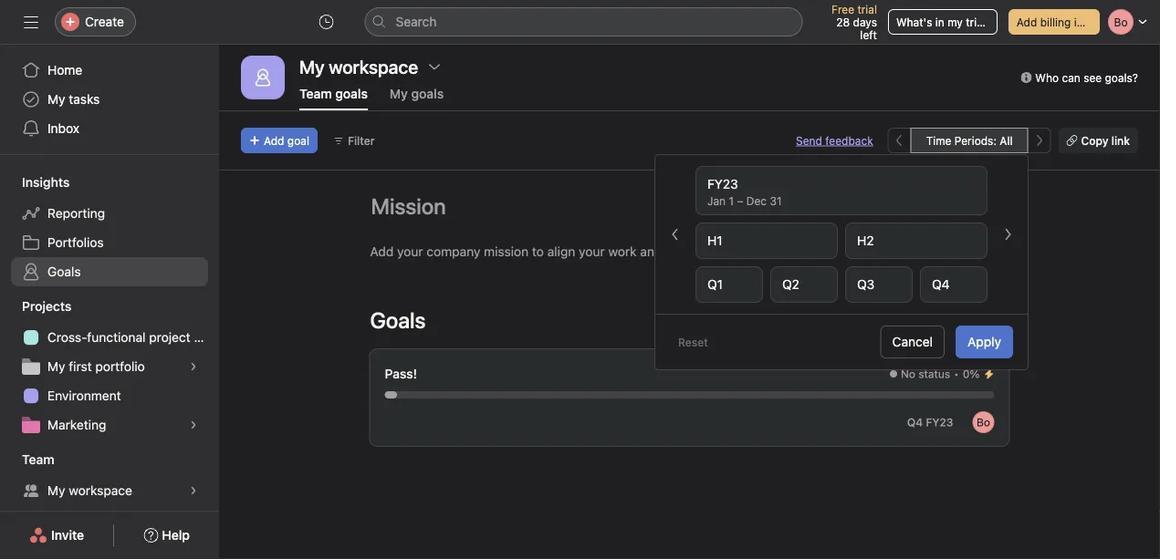 Task type: locate. For each thing, give the bounding box(es) containing it.
0 horizontal spatial add
[[264, 134, 284, 147]]

your
[[397, 244, 423, 259], [579, 244, 605, 259]]

my inside projects element
[[47, 359, 65, 374]]

search
[[396, 14, 437, 29]]

0 horizontal spatial fy23
[[707, 177, 738, 192]]

see details, my first portfolio image
[[188, 362, 199, 372]]

all
[[1000, 134, 1013, 147]]

my first portfolio link
[[11, 352, 208, 382]]

goals down show options "icon"
[[411, 86, 444, 101]]

filter button
[[325, 128, 383, 153]]

members
[[778, 244, 833, 259]]

1 horizontal spatial fy23
[[926, 416, 954, 429]]

0 horizontal spatial your
[[397, 244, 423, 259]]

team button
[[0, 451, 54, 469]]

add
[[1017, 16, 1037, 28], [264, 134, 284, 147], [370, 244, 394, 259]]

bo
[[977, 416, 990, 429]]

show options image
[[427, 59, 442, 74]]

team
[[299, 86, 332, 101], [22, 452, 54, 467]]

inspired.
[[694, 244, 744, 259]]

team up goal
[[299, 86, 332, 101]]

add goal
[[264, 134, 309, 147]]

h2
[[857, 233, 874, 248]]

0 vertical spatial add
[[1017, 16, 1037, 28]]

help
[[162, 528, 190, 543]]

fy23 left bo at the right bottom of page
[[926, 416, 954, 429]]

1 horizontal spatial team
[[299, 86, 332, 101]]

add inside add goal button
[[264, 134, 284, 147]]

1 your from the left
[[397, 244, 423, 259]]

help button
[[132, 519, 202, 552]]

my down my workspace
[[390, 86, 408, 101]]

work
[[608, 244, 637, 259]]

q4 up cancel
[[932, 277, 950, 292]]

team inside dropdown button
[[22, 452, 54, 467]]

send feedback link
[[796, 132, 873, 149]]

goals
[[335, 86, 368, 101], [411, 86, 444, 101]]

environment
[[47, 388, 121, 403]]

0 horizontal spatial q4
[[907, 416, 923, 429]]

0 vertical spatial team
[[299, 86, 332, 101]]

0 horizontal spatial goals
[[335, 86, 368, 101]]

to
[[532, 244, 544, 259]]

what's in my trial?
[[896, 16, 991, 28]]

time periods: all button
[[911, 128, 1028, 153]]

goals down portfolios in the top of the page
[[47, 264, 81, 279]]

what's
[[896, 16, 932, 28]]

in
[[936, 16, 945, 28]]

search list box
[[365, 7, 803, 37]]

team for team goals
[[299, 86, 332, 101]]

can left edit.
[[931, 244, 952, 259]]

your right align
[[579, 244, 605, 259]]

project
[[149, 330, 190, 345]]

home
[[47, 63, 82, 78]]

my for my tasks
[[47, 92, 65, 107]]

my for my first portfolio
[[47, 359, 65, 374]]

1 vertical spatial fy23
[[926, 416, 954, 429]]

1 horizontal spatial add
[[370, 244, 394, 259]]

2 vertical spatial add
[[370, 244, 394, 259]]

1 horizontal spatial q4
[[932, 277, 950, 292]]

inbox
[[47, 121, 79, 136]]

q4 down no
[[907, 416, 923, 429]]

0 vertical spatial q4
[[932, 277, 950, 292]]

fy23
[[707, 177, 738, 192], [926, 416, 954, 429]]

my for my goals
[[390, 86, 408, 101]]

add down mission title text box
[[370, 244, 394, 259]]

1 horizontal spatial goals
[[370, 308, 426, 333]]

goals up pass!
[[370, 308, 426, 333]]

add for add your company mission to align your work and stay inspired. only members with full access can edit.
[[370, 244, 394, 259]]

q4
[[932, 277, 950, 292], [907, 416, 923, 429]]

q4 inside dropdown button
[[907, 416, 923, 429]]

1 horizontal spatial goals
[[411, 86, 444, 101]]

company
[[427, 244, 480, 259]]

1 goals from the left
[[335, 86, 368, 101]]

1 vertical spatial goals
[[370, 308, 426, 333]]

2 horizontal spatial add
[[1017, 16, 1037, 28]]

1 vertical spatial q4
[[907, 416, 923, 429]]

my down team dropdown button on the bottom of the page
[[47, 483, 65, 498]]

q4 for q4
[[932, 277, 950, 292]]

my left the 'first'
[[47, 359, 65, 374]]

feedback
[[826, 134, 873, 147]]

marketing
[[47, 418, 106, 433]]

goal
[[287, 134, 309, 147]]

goals for my goals
[[411, 86, 444, 101]]

next year image
[[1001, 227, 1015, 242]]

portfolios link
[[11, 228, 208, 257]]

my inside global 'element'
[[47, 92, 65, 107]]

trial?
[[966, 16, 991, 28]]

send
[[796, 134, 822, 147]]

history image
[[319, 15, 334, 29]]

fy23 up the jan
[[707, 177, 738, 192]]

•
[[954, 368, 959, 381]]

add inside add billing info button
[[1017, 16, 1037, 28]]

bo button
[[973, 412, 995, 434]]

can
[[1062, 71, 1081, 84], [931, 244, 952, 259]]

my first portfolio
[[47, 359, 145, 374]]

full
[[865, 244, 883, 259]]

apply
[[968, 335, 1001, 350]]

0 horizontal spatial team
[[22, 452, 54, 467]]

team goals
[[299, 86, 368, 101]]

my workspace
[[299, 56, 418, 77]]

can left see
[[1062, 71, 1081, 84]]

0 vertical spatial fy23
[[707, 177, 738, 192]]

your left company
[[397, 244, 423, 259]]

q4 fy23 button
[[899, 410, 962, 435]]

portfolio
[[95, 359, 145, 374]]

2 goals from the left
[[411, 86, 444, 101]]

1 vertical spatial team
[[22, 452, 54, 467]]

1 vertical spatial add
[[264, 134, 284, 147]]

q3
[[857, 277, 875, 292]]

time
[[926, 134, 952, 147]]

free
[[832, 3, 854, 16]]

free trial 28 days left
[[832, 3, 877, 41]]

my
[[390, 86, 408, 101], [47, 92, 65, 107], [47, 359, 65, 374], [47, 483, 65, 498]]

0 vertical spatial can
[[1062, 71, 1081, 84]]

2 your from the left
[[579, 244, 605, 259]]

insights
[[22, 175, 70, 190]]

cancel button
[[881, 326, 945, 359]]

0 vertical spatial goals
[[47, 264, 81, 279]]

goals down my workspace
[[335, 86, 368, 101]]

team goals link
[[299, 86, 368, 110]]

team down marketing
[[22, 452, 54, 467]]

copy
[[1081, 134, 1109, 147]]

my
[[948, 16, 963, 28]]

1 vertical spatial can
[[931, 244, 952, 259]]

jan
[[707, 194, 726, 207]]

periods:
[[955, 134, 997, 147]]

goals inside 'team goals' link
[[335, 86, 368, 101]]

teams element
[[0, 444, 219, 509]]

0 horizontal spatial goals
[[47, 264, 81, 279]]

add left billing at the right top of the page
[[1017, 16, 1037, 28]]

workspace
[[69, 483, 132, 498]]

portfolios
[[47, 235, 104, 250]]

Mission title text field
[[359, 185, 451, 227]]

plan
[[194, 330, 219, 345]]

goals
[[47, 264, 81, 279], [370, 308, 426, 333]]

add left goal
[[264, 134, 284, 147]]

fy23 inside fy23 jan 1 – dec 31
[[707, 177, 738, 192]]

my inside the teams element
[[47, 483, 65, 498]]

invite button
[[17, 519, 96, 552]]

1
[[729, 194, 734, 207]]

28
[[836, 16, 850, 28]]

goals inside my goals link
[[411, 86, 444, 101]]

my left 'tasks'
[[47, 92, 65, 107]]

1 horizontal spatial your
[[579, 244, 605, 259]]



Task type: vqa. For each thing, say whether or not it's contained in the screenshot.
the left the Add
yes



Task type: describe. For each thing, give the bounding box(es) containing it.
add billing info button
[[1009, 9, 1100, 35]]

my workspace link
[[11, 477, 208, 506]]

environment link
[[11, 382, 208, 411]]

goals?
[[1105, 71, 1138, 84]]

create
[[85, 14, 124, 29]]

info
[[1074, 16, 1093, 28]]

–
[[737, 194, 743, 207]]

no status
[[901, 368, 950, 381]]

billing
[[1040, 16, 1071, 28]]

my for my workspace
[[47, 483, 65, 498]]

goals inside "insights" 'element'
[[47, 264, 81, 279]]

goals for team goals
[[335, 86, 368, 101]]

my goals link
[[390, 86, 444, 110]]

home link
[[11, 56, 208, 85]]

q4 fy23
[[907, 416, 954, 429]]

invite
[[51, 528, 84, 543]]

projects button
[[0, 298, 72, 316]]

with
[[837, 244, 861, 259]]

status
[[919, 368, 950, 381]]

insights element
[[0, 166, 219, 290]]

pass!
[[385, 367, 417, 382]]

team for team
[[22, 452, 54, 467]]

access
[[886, 244, 927, 259]]

who
[[1035, 71, 1059, 84]]

add billing info
[[1017, 16, 1093, 28]]

hide sidebar image
[[24, 15, 38, 29]]

• 0%
[[954, 368, 980, 381]]

h1
[[707, 233, 723, 248]]

link
[[1112, 134, 1130, 147]]

reporting link
[[11, 199, 208, 228]]

and
[[640, 244, 662, 259]]

functional
[[87, 330, 146, 345]]

q1
[[707, 277, 723, 292]]

previous year image
[[668, 227, 683, 242]]

align
[[547, 244, 575, 259]]

projects
[[22, 299, 72, 314]]

what's in my trial? button
[[888, 9, 998, 35]]

insights button
[[0, 173, 70, 192]]

first
[[69, 359, 92, 374]]

search button
[[365, 7, 803, 37]]

my tasks link
[[11, 85, 208, 114]]

stay
[[666, 244, 690, 259]]

add goal button
[[241, 128, 318, 153]]

left
[[860, 28, 877, 41]]

my goals
[[390, 86, 444, 101]]

1 horizontal spatial can
[[1062, 71, 1081, 84]]

global element
[[0, 45, 219, 154]]

q4 for q4 fy23
[[907, 416, 923, 429]]

see details, marketing image
[[188, 420, 199, 431]]

trial
[[858, 3, 877, 16]]

add for add billing info
[[1017, 16, 1037, 28]]

reset button
[[670, 330, 716, 355]]

apply button
[[956, 326, 1013, 359]]

cross-functional project plan
[[47, 330, 219, 345]]

mission
[[484, 244, 529, 259]]

tasks
[[69, 92, 100, 107]]

edit.
[[956, 244, 982, 259]]

add your company mission to align your work and stay inspired. only members with full access can edit.
[[370, 244, 982, 259]]

days
[[853, 16, 877, 28]]

see details, my workspace image
[[188, 486, 199, 497]]

fy23 jan 1 – dec 31
[[707, 177, 782, 207]]

cross-functional project plan link
[[11, 323, 219, 352]]

q2
[[782, 277, 800, 292]]

0 horizontal spatial can
[[931, 244, 952, 259]]

my tasks
[[47, 92, 100, 107]]

cross-
[[47, 330, 87, 345]]

projects element
[[0, 290, 219, 444]]

reporting
[[47, 206, 105, 221]]

cancel
[[893, 335, 933, 350]]

only
[[748, 244, 775, 259]]

fy23 inside dropdown button
[[926, 416, 954, 429]]

inbox link
[[11, 114, 208, 143]]

filter
[[348, 134, 375, 147]]

0%
[[963, 368, 980, 381]]

who can see goals?
[[1035, 71, 1138, 84]]

add for add goal
[[264, 134, 284, 147]]

see
[[1084, 71, 1102, 84]]

no
[[901, 368, 916, 381]]

goals link
[[11, 257, 208, 287]]



